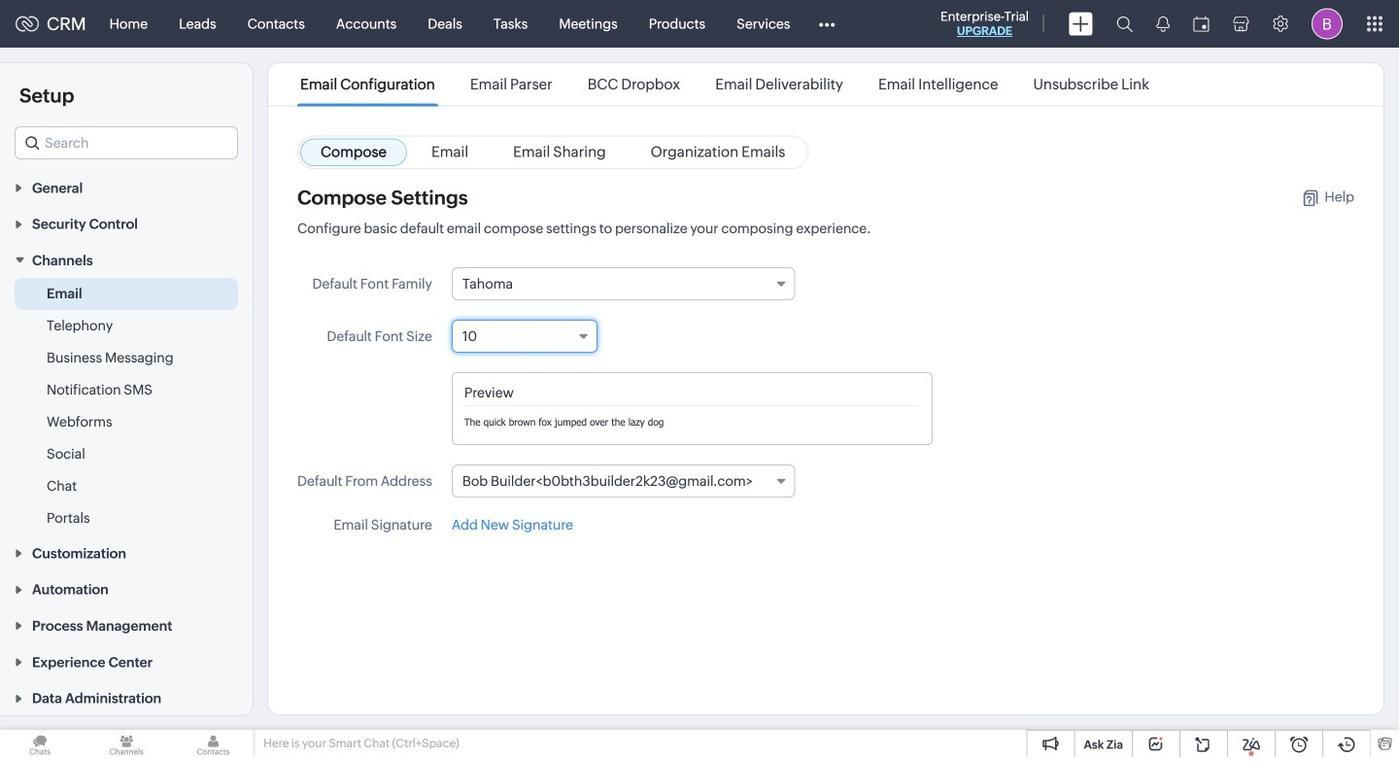 Task type: locate. For each thing, give the bounding box(es) containing it.
create menu element
[[1057, 0, 1105, 47]]

contacts image
[[173, 730, 253, 757]]

region
[[0, 278, 253, 535]]

Search text field
[[16, 127, 237, 158]]

none field search
[[15, 126, 238, 159]]

create menu image
[[1069, 12, 1093, 35]]

channels image
[[87, 730, 167, 757]]

chats image
[[0, 730, 80, 757]]

calendar image
[[1194, 16, 1210, 32]]

None field
[[15, 126, 238, 159], [452, 267, 795, 300], [452, 320, 598, 353], [452, 465, 795, 498], [452, 267, 795, 300], [452, 320, 598, 353], [452, 465, 795, 498]]

search image
[[1117, 16, 1133, 32]]

list
[[283, 63, 1167, 105]]



Task type: vqa. For each thing, say whether or not it's contained in the screenshot.
Customization
no



Task type: describe. For each thing, give the bounding box(es) containing it.
Other Modules field
[[806, 8, 848, 39]]

signals element
[[1145, 0, 1182, 48]]

profile element
[[1300, 0, 1355, 47]]

profile image
[[1312, 8, 1343, 39]]

search element
[[1105, 0, 1145, 48]]

logo image
[[16, 16, 39, 32]]

signals image
[[1157, 16, 1170, 32]]



